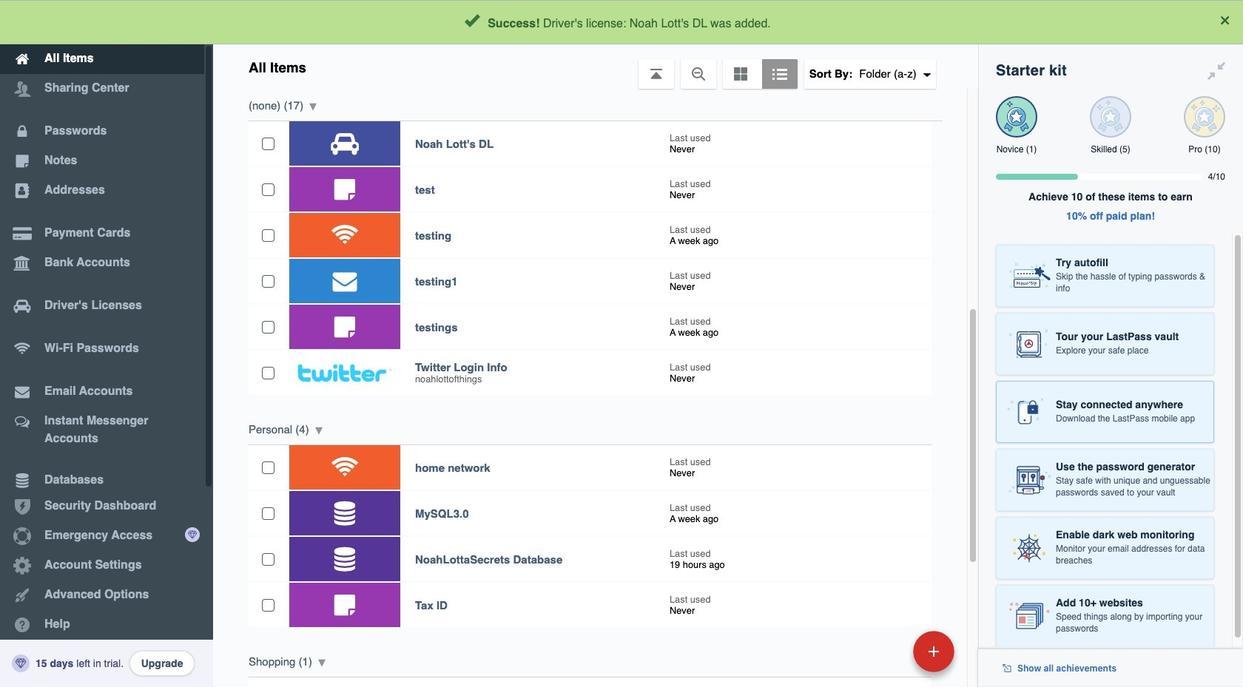 Task type: locate. For each thing, give the bounding box(es) containing it.
alert
[[0, 0, 1243, 44]]

Search search field
[[357, 6, 948, 38]]

search my vault text field
[[357, 6, 948, 38]]

new item element
[[812, 631, 960, 673]]

main navigation navigation
[[0, 0, 213, 688]]



Task type: describe. For each thing, give the bounding box(es) containing it.
vault options navigation
[[213, 44, 979, 89]]

new item navigation
[[812, 627, 964, 688]]



Task type: vqa. For each thing, say whether or not it's contained in the screenshot.
Caret Right image
no



